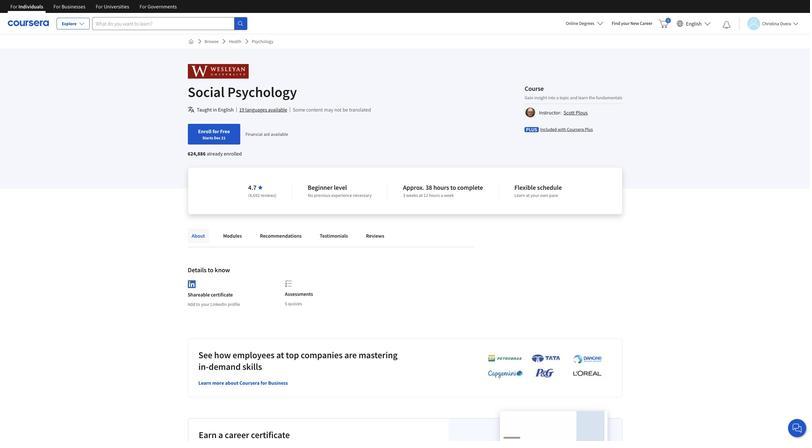 Task type: vqa. For each thing, say whether or not it's contained in the screenshot.
the leftmost a
yes



Task type: locate. For each thing, give the bounding box(es) containing it.
for universities
[[96, 3, 129, 10]]

financial aid available
[[245, 131, 288, 137]]

learn
[[578, 95, 588, 100]]

hours up the week
[[433, 183, 449, 191]]

at left top
[[276, 349, 284, 361]]

at left the '12'
[[419, 192, 423, 198]]

2 vertical spatial to
[[196, 301, 200, 307]]

wesleyan university image
[[188, 64, 249, 79]]

1 vertical spatial english
[[218, 106, 234, 113]]

social
[[188, 83, 225, 101]]

governments
[[148, 3, 177, 10]]

0 horizontal spatial learn
[[198, 380, 211, 386]]

2 vertical spatial a
[[218, 429, 223, 441]]

0 vertical spatial psychology
[[252, 38, 273, 44]]

None search field
[[92, 17, 247, 30]]

0 horizontal spatial certificate
[[211, 291, 233, 298]]

know
[[215, 266, 230, 274]]

financial
[[245, 131, 263, 137]]

recommendations link
[[256, 229, 306, 243]]

english inside button
[[686, 20, 702, 27]]

1 vertical spatial a
[[441, 192, 443, 198]]

christina overa button
[[739, 17, 798, 30]]

a right earn
[[218, 429, 223, 441]]

for for governments
[[140, 3, 147, 10]]

1 horizontal spatial learn
[[515, 192, 525, 198]]

your down shareable certificate at the left bottom of page
[[201, 301, 210, 307]]

for left businesses
[[53, 3, 61, 10]]

2 vertical spatial your
[[201, 301, 210, 307]]

in-
[[198, 361, 209, 373]]

find
[[612, 20, 620, 26]]

for left business
[[261, 380, 267, 386]]

available
[[268, 106, 287, 113], [271, 131, 288, 137]]

for for individuals
[[10, 3, 17, 10]]

19 languages available
[[239, 106, 287, 113]]

learn left more
[[198, 380, 211, 386]]

available for 19 languages available
[[268, 106, 287, 113]]

0 vertical spatial certificate
[[211, 291, 233, 298]]

included with coursera plus
[[540, 126, 593, 132]]

624,886 already enrolled
[[188, 150, 242, 157]]

no
[[308, 192, 313, 198]]

mastering
[[359, 349, 398, 361]]

for for universities
[[96, 3, 103, 10]]

2 horizontal spatial a
[[557, 95, 559, 100]]

to up the week
[[450, 183, 456, 191]]

details to know
[[188, 266, 230, 274]]

for up dec in the top left of the page
[[213, 128, 219, 135]]

2 horizontal spatial at
[[526, 192, 530, 198]]

hours
[[433, 183, 449, 191], [429, 192, 440, 198]]

a left the week
[[441, 192, 443, 198]]

4.7
[[248, 183, 257, 191]]

coursera plus image
[[525, 127, 539, 132]]

shareable certificate
[[188, 291, 233, 298]]

shopping cart: 1 item image
[[659, 18, 671, 28]]

to left know
[[208, 266, 214, 274]]

details
[[188, 266, 207, 274]]

0 horizontal spatial to
[[196, 301, 200, 307]]

1 vertical spatial certificate
[[251, 429, 290, 441]]

are
[[344, 349, 357, 361]]

hours right the '12'
[[429, 192, 440, 198]]

1 horizontal spatial a
[[441, 192, 443, 198]]

2 for from the left
[[53, 3, 61, 10]]

degrees
[[579, 20, 594, 26]]

at inside "flexible schedule learn at your own pace"
[[526, 192, 530, 198]]

available right aid
[[271, 131, 288, 137]]

testimonials
[[320, 233, 348, 239]]

0 vertical spatial english
[[686, 20, 702, 27]]

about
[[225, 380, 238, 386]]

more
[[212, 380, 224, 386]]

0 horizontal spatial at
[[276, 349, 284, 361]]

enrolled
[[224, 150, 242, 157]]

0 vertical spatial coursera
[[567, 126, 584, 132]]

a
[[557, 95, 559, 100], [441, 192, 443, 198], [218, 429, 223, 441]]

at down flexible
[[526, 192, 530, 198]]

your right 'find'
[[621, 20, 630, 26]]

coursera image
[[8, 18, 49, 29]]

already
[[207, 150, 223, 157]]

for left universities
[[96, 3, 103, 10]]

to inside the approx. 38 hours to complete 3 weeks at 12 hours a week
[[450, 183, 456, 191]]

for left the governments
[[140, 3, 147, 10]]

0 vertical spatial available
[[268, 106, 287, 113]]

learn
[[515, 192, 525, 198], [198, 380, 211, 386]]

some content may not be translated
[[293, 106, 371, 113]]

0 vertical spatial a
[[557, 95, 559, 100]]

3
[[403, 192, 405, 198]]

0 vertical spatial your
[[621, 20, 630, 26]]

shareable
[[188, 291, 210, 298]]

coursera enterprise logos image
[[478, 354, 608, 382]]

21
[[221, 135, 226, 140]]

content
[[306, 106, 323, 113]]

1 vertical spatial to
[[208, 266, 214, 274]]

psychology
[[252, 38, 273, 44], [227, 83, 297, 101]]

1 horizontal spatial to
[[208, 266, 214, 274]]

companies
[[301, 349, 343, 361]]

career
[[640, 20, 652, 26]]

0 vertical spatial for
[[213, 128, 219, 135]]

0 horizontal spatial for
[[213, 128, 219, 135]]

to right add
[[196, 301, 200, 307]]

at inside see how employees at top companies are mastering in-demand skills
[[276, 349, 284, 361]]

christina overa
[[762, 21, 791, 26]]

scott plous link
[[564, 109, 588, 116]]

1 horizontal spatial certificate
[[251, 429, 290, 441]]

necessary
[[353, 192, 372, 198]]

0 vertical spatial to
[[450, 183, 456, 191]]

translated
[[349, 106, 371, 113]]

free
[[220, 128, 230, 135]]

0 vertical spatial learn
[[515, 192, 525, 198]]

english
[[686, 20, 702, 27], [218, 106, 234, 113]]

your left own
[[531, 192, 539, 198]]

available for financial aid available
[[271, 131, 288, 137]]

for left individuals
[[10, 3, 17, 10]]

your
[[621, 20, 630, 26], [531, 192, 539, 198], [201, 301, 210, 307]]

be
[[343, 106, 348, 113]]

reviews link
[[362, 229, 388, 243]]

1 vertical spatial coursera
[[239, 380, 260, 386]]

coursera left plus at right top
[[567, 126, 584, 132]]

skills
[[242, 361, 262, 373]]

see
[[198, 349, 212, 361]]

a right into
[[557, 95, 559, 100]]

for individuals
[[10, 3, 43, 10]]

available left some at the top of page
[[268, 106, 287, 113]]

browse link
[[202, 36, 221, 47]]

and
[[570, 95, 578, 100]]

learn down flexible
[[515, 192, 525, 198]]

insight
[[534, 95, 547, 100]]

at for see how employees at top companies are mastering in-demand skills
[[276, 349, 284, 361]]

certificate
[[211, 291, 233, 298], [251, 429, 290, 441]]

included
[[540, 126, 557, 132]]

available inside "button"
[[268, 106, 287, 113]]

psychology right health link
[[252, 38, 273, 44]]

1 vertical spatial learn
[[198, 380, 211, 386]]

english right shopping cart: 1 item image
[[686, 20, 702, 27]]

2 horizontal spatial your
[[621, 20, 630, 26]]

not
[[334, 106, 342, 113]]

1 horizontal spatial at
[[419, 192, 423, 198]]

psychology up 19 languages available "button"
[[227, 83, 297, 101]]

included with coursera plus link
[[540, 126, 593, 132]]

learn more about coursera for business
[[198, 380, 288, 386]]

show notifications image
[[723, 21, 731, 29]]

top
[[286, 349, 299, 361]]

3 for from the left
[[96, 3, 103, 10]]

2 horizontal spatial to
[[450, 183, 456, 191]]

english right 'in'
[[218, 106, 234, 113]]

4 for from the left
[[140, 3, 147, 10]]

coursera down skills
[[239, 380, 260, 386]]

reviews)
[[261, 192, 276, 198]]

1 horizontal spatial your
[[531, 192, 539, 198]]

experience
[[331, 192, 352, 198]]

some
[[293, 106, 305, 113]]

assessments
[[285, 291, 313, 297]]

1 for from the left
[[10, 3, 17, 10]]

1 vertical spatial your
[[531, 192, 539, 198]]

1 vertical spatial available
[[271, 131, 288, 137]]

1 horizontal spatial english
[[686, 20, 702, 27]]

coursera
[[567, 126, 584, 132], [239, 380, 260, 386]]

1 horizontal spatial for
[[261, 380, 267, 386]]



Task type: describe. For each thing, give the bounding box(es) containing it.
12
[[424, 192, 428, 198]]

What do you want to learn? text field
[[92, 17, 234, 30]]

0 horizontal spatial your
[[201, 301, 210, 307]]

about link
[[188, 229, 209, 243]]

at inside the approx. 38 hours to complete 3 weeks at 12 hours a week
[[419, 192, 423, 198]]

schedule
[[537, 183, 562, 191]]

browse
[[205, 38, 219, 44]]

enroll
[[198, 128, 212, 135]]

psychology inside 'link'
[[252, 38, 273, 44]]

starts
[[202, 135, 213, 140]]

earn a career certificate
[[199, 429, 290, 441]]

modules link
[[219, 229, 246, 243]]

coursera career certificate image
[[500, 411, 608, 441]]

add to your linkedin profile
[[188, 301, 240, 307]]

a inside the course gain insight into a topic and learn the fundamentals
[[557, 95, 559, 100]]

businesses
[[62, 3, 85, 10]]

career
[[225, 429, 249, 441]]

complete
[[457, 183, 483, 191]]

chat with us image
[[792, 423, 802, 433]]

19 languages available button
[[239, 106, 287, 114]]

individuals
[[18, 3, 43, 10]]

0 horizontal spatial coursera
[[239, 380, 260, 386]]

testimonials link
[[316, 229, 352, 243]]

0 vertical spatial hours
[[433, 183, 449, 191]]

5
[[285, 301, 287, 307]]

0 horizontal spatial english
[[218, 106, 234, 113]]

flexible schedule learn at your own pace
[[515, 183, 562, 198]]

for inside enroll for free starts dec 21
[[213, 128, 219, 135]]

for businesses
[[53, 3, 85, 10]]

add
[[188, 301, 195, 307]]

your inside "flexible schedule learn at your own pace"
[[531, 192, 539, 198]]

at for flexible schedule learn at your own pace
[[526, 192, 530, 198]]

social psychology
[[188, 83, 297, 101]]

dec
[[214, 135, 221, 140]]

learn inside "flexible schedule learn at your own pace"
[[515, 192, 525, 198]]

christina
[[762, 21, 779, 26]]

taught
[[197, 106, 212, 113]]

beginner
[[308, 183, 333, 191]]

624,886
[[188, 150, 206, 157]]

plous
[[576, 109, 588, 116]]

find your new career link
[[609, 19, 656, 27]]

(4,692 reviews)
[[248, 192, 276, 198]]

reviews
[[366, 233, 384, 239]]

languages
[[245, 106, 267, 113]]

enroll for free starts dec 21
[[198, 128, 230, 140]]

employees
[[233, 349, 275, 361]]

see how employees at top companies are mastering in-demand skills
[[198, 349, 398, 373]]

linkedin
[[210, 301, 227, 307]]

instructor: scott plous
[[539, 109, 588, 116]]

week
[[444, 192, 454, 198]]

for governments
[[140, 3, 177, 10]]

pace
[[549, 192, 558, 198]]

course
[[525, 84, 544, 92]]

banner navigation
[[5, 0, 182, 13]]

19
[[239, 106, 244, 113]]

5 quizzes
[[285, 301, 302, 307]]

english button
[[674, 13, 713, 34]]

into
[[548, 95, 556, 100]]

1 vertical spatial psychology
[[227, 83, 297, 101]]

online degrees button
[[561, 16, 609, 30]]

1 horizontal spatial coursera
[[567, 126, 584, 132]]

aid
[[264, 131, 270, 137]]

learn more about coursera for business link
[[198, 380, 288, 386]]

in
[[213, 106, 217, 113]]

health link
[[226, 36, 244, 47]]

about
[[192, 233, 205, 239]]

may
[[324, 106, 333, 113]]

quizzes
[[288, 301, 302, 307]]

modules
[[223, 233, 242, 239]]

to for know
[[208, 266, 214, 274]]

topic
[[560, 95, 569, 100]]

taught in english
[[197, 106, 234, 113]]

plus
[[585, 126, 593, 132]]

explore
[[62, 21, 77, 27]]

the
[[589, 95, 595, 100]]

business
[[268, 380, 288, 386]]

1 vertical spatial for
[[261, 380, 267, 386]]

course gain insight into a topic and learn the fundamentals
[[525, 84, 622, 100]]

0 horizontal spatial a
[[218, 429, 223, 441]]

demand
[[209, 361, 241, 373]]

scott
[[564, 109, 575, 116]]

a inside the approx. 38 hours to complete 3 weeks at 12 hours a week
[[441, 192, 443, 198]]

scott plous image
[[526, 108, 535, 117]]

overa
[[780, 21, 791, 26]]

1 vertical spatial hours
[[429, 192, 440, 198]]

approx. 38 hours to complete 3 weeks at 12 hours a week
[[403, 183, 483, 198]]

to for your
[[196, 301, 200, 307]]

psychology link
[[249, 36, 276, 47]]

for for businesses
[[53, 3, 61, 10]]

home image
[[188, 39, 194, 44]]

weeks
[[406, 192, 418, 198]]

health
[[229, 38, 242, 44]]

recommendations
[[260, 233, 302, 239]]

online degrees
[[566, 20, 594, 26]]



